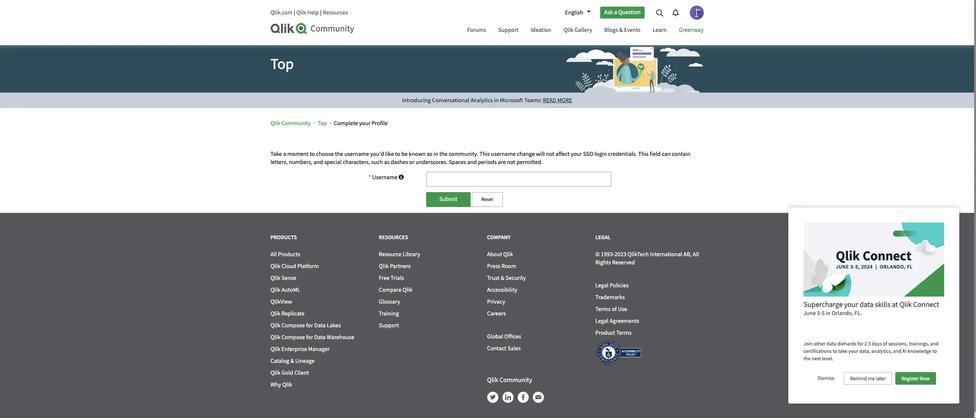 Task type: describe. For each thing, give the bounding box(es) containing it.
qlik inside supercharge your data skills at qlik connect june 3-5 in orlando, fl.
[[900, 300, 912, 309]]

terms of use
[[596, 305, 628, 313]]

gallery
[[575, 26, 593, 34]]

gold
[[282, 369, 293, 377]]

more
[[558, 97, 573, 104]]

2 username from the left
[[491, 150, 516, 158]]

1 horizontal spatial not
[[546, 150, 555, 158]]

sessions,
[[889, 341, 908, 347]]

qlik for qlik cloud platform link
[[271, 263, 281, 270]]

ask a question link
[[601, 7, 645, 18]]

join
[[804, 341, 813, 347]]

data for warehouse
[[314, 334, 326, 341]]

compose for qlik compose for data lakes
[[282, 322, 305, 329]]

for inside join other data diehards for 2.5 days of sessions, trainings, and certifications to take your data, analytics, and ai knowledge to the next level.
[[858, 341, 864, 347]]

ai
[[903, 348, 907, 355]]

qlik automl link
[[271, 286, 300, 294]]

all inside © 1993-2023 qliktech international ab, all rights reserved
[[693, 251, 699, 258]]

orlando,
[[832, 310, 854, 317]]

trademarks
[[596, 294, 625, 301]]

remind
[[851, 375, 867, 382]]

in inside supercharge your data skills at qlik connect june 3-5 in orlando, fl.
[[826, 310, 831, 317]]

blogs & events button
[[599, 20, 646, 41]]

for for warehouse
[[306, 334, 313, 341]]

show user options menu image
[[690, 6, 704, 20]]

careers link
[[487, 310, 506, 317]]

connect
[[914, 300, 940, 309]]

about qlik link
[[487, 251, 513, 258]]

product
[[596, 329, 616, 337]]

1 horizontal spatial top
[[318, 120, 327, 127]]

1 horizontal spatial the
[[440, 150, 448, 158]]

supercharge your data skills at qlik connect dialog
[[789, 207, 960, 404]]

top link
[[318, 120, 327, 127]]

qlik compose for data warehouse
[[271, 334, 355, 341]]

why
[[271, 381, 281, 388]]

press room link
[[487, 263, 517, 270]]

2.5
[[865, 341, 871, 347]]

lakes
[[327, 322, 341, 329]]

data for your
[[860, 300, 874, 309]]

library
[[403, 251, 420, 258]]

product terms
[[596, 329, 632, 337]]

knowledge
[[908, 348, 932, 355]]

are
[[498, 159, 506, 166]]

to left choose
[[310, 150, 315, 158]]

qlik community for qlik community link to the left
[[271, 120, 311, 127]]

sense
[[282, 274, 296, 282]]

skills
[[876, 300, 891, 309]]

certifications
[[804, 348, 832, 355]]

change
[[517, 150, 535, 158]]

global offices link
[[487, 333, 522, 340]]

reserved
[[612, 259, 635, 266]]

login
[[595, 150, 607, 158]]

© 1993-2023 qliktech international ab, all rights reserved
[[596, 251, 699, 266]]

1993-
[[601, 251, 615, 258]]

2 this from the left
[[639, 150, 649, 158]]

remind me later
[[851, 375, 886, 382]]

terms of use link
[[596, 305, 628, 313]]

mail image
[[536, 395, 542, 399]]

the inside join other data diehards for 2.5 days of sessions, trainings, and certifications to take your data, analytics, and ai knowledge to the next level.
[[804, 355, 811, 362]]

for for lakes
[[306, 322, 313, 329]]

0 horizontal spatial not
[[507, 159, 516, 166]]

me
[[869, 375, 875, 382]]

take a moment to choose the username you'd like to be known as in the community. this username change will not affect your sso login credentials. this field can contain letters, numbers, and special characters, such as dashes or underscores. spaces and periods are not permitted.
[[271, 150, 691, 166]]

global offices
[[487, 333, 522, 340]]

complete
[[334, 120, 358, 127]]

qlik help link
[[296, 9, 319, 16]]

qlik cloud platform
[[271, 263, 319, 270]]

qlik enterprise manager
[[271, 346, 330, 353]]

your inside take a moment to choose the username you'd like to be known as in the community. this username change will not affect your sso login credentials. this field can contain letters, numbers, and special characters, such as dashes or underscores. spaces and periods are not permitted.
[[571, 150, 582, 158]]

profile
[[372, 120, 388, 127]]

about
[[487, 251, 502, 258]]

facebook image
[[522, 394, 525, 400]]

0 vertical spatial community
[[311, 23, 354, 34]]

0 vertical spatial in
[[494, 97, 499, 104]]

analytics,
[[872, 348, 893, 355]]

ideation button
[[526, 20, 557, 41]]

affect
[[556, 150, 570, 158]]

agreements
[[610, 317, 640, 325]]

legal for legal
[[596, 234, 611, 241]]

trust & security
[[487, 274, 526, 282]]

legal for legal policies
[[596, 282, 609, 289]]

5
[[822, 310, 825, 317]]

warehouse
[[327, 334, 355, 341]]

& for trust
[[501, 274, 505, 282]]

why qlik link
[[271, 381, 292, 388]]

ask
[[605, 9, 613, 16]]

0 horizontal spatial qlik community link
[[271, 120, 311, 127]]

next
[[812, 355, 822, 362]]

legal for legal agreements
[[596, 317, 609, 325]]

spaces
[[449, 159, 466, 166]]

compare qlik link
[[379, 286, 413, 294]]

at
[[892, 300, 899, 309]]

permitted.
[[517, 159, 543, 166]]

level.
[[823, 355, 834, 362]]

lineage
[[296, 357, 315, 365]]

read
[[543, 97, 557, 104]]

manager
[[308, 346, 330, 353]]

introducing conversational analytics in microsoft teams: read more
[[402, 97, 573, 104]]

fl.
[[855, 310, 862, 317]]

teams:
[[525, 97, 542, 104]]

free trials link
[[379, 274, 404, 282]]

menu bar containing forums
[[462, 20, 710, 41]]

of inside join other data diehards for 2.5 days of sessions, trainings, and certifications to take your data, analytics, and ai knowledge to the next level.
[[884, 341, 888, 347]]

qlik for qlik replicate link
[[271, 310, 281, 317]]

& for blogs
[[620, 26, 623, 34]]

legal agreements
[[596, 317, 640, 325]]

or
[[410, 159, 415, 166]]

conversational
[[432, 97, 470, 104]]

automl
[[282, 286, 300, 294]]

0 vertical spatial products
[[271, 234, 297, 241]]

* username
[[369, 174, 398, 181]]

linkedin image
[[505, 394, 511, 400]]

compare
[[379, 286, 402, 294]]

analytics
[[471, 97, 493, 104]]

careers
[[487, 310, 506, 317]]

remind me later button
[[844, 372, 893, 385]]

qlik.com
[[271, 9, 293, 16]]

qlik for the qlik compose for data warehouse 'link'
[[271, 334, 281, 341]]



Task type: locate. For each thing, give the bounding box(es) containing it.
a for ask
[[615, 9, 618, 16]]

community link
[[271, 23, 455, 34]]

qlik image
[[271, 23, 308, 34]]

1 vertical spatial resources
[[379, 234, 408, 241]]

1 vertical spatial as
[[384, 159, 390, 166]]

your inside join other data diehards for 2.5 days of sessions, trainings, and certifications to take your data, analytics, and ai knowledge to the next level.
[[849, 348, 859, 355]]

qlik replicate
[[271, 310, 305, 317]]

platform
[[297, 263, 319, 270]]

menu bar
[[462, 20, 710, 41]]

free trials
[[379, 274, 404, 282]]

compose up enterprise
[[282, 334, 305, 341]]

& right blogs
[[620, 26, 623, 34]]

the up special
[[335, 150, 343, 158]]

0 vertical spatial a
[[615, 9, 618, 16]]

1 horizontal spatial &
[[501, 274, 505, 282]]

about qlik
[[487, 251, 513, 258]]

compose down replicate
[[282, 322, 305, 329]]

can
[[662, 150, 671, 158]]

privacy
[[487, 298, 505, 305]]

1 horizontal spatial this
[[639, 150, 649, 158]]

0 horizontal spatial a
[[283, 150, 286, 158]]

1 vertical spatial legal
[[596, 282, 609, 289]]

1 vertical spatial qlik community
[[487, 376, 533, 384]]

moment
[[288, 150, 309, 158]]

resources right help
[[323, 9, 348, 16]]

compose
[[282, 322, 305, 329], [282, 334, 305, 341]]

1 vertical spatial terms
[[617, 329, 632, 337]]

1 vertical spatial top
[[318, 120, 327, 127]]

qlik community inside list
[[271, 120, 311, 127]]

2 vertical spatial legal
[[596, 317, 609, 325]]

glossary
[[379, 298, 400, 305]]

0 vertical spatial data
[[314, 322, 326, 329]]

your left 'sso'
[[571, 150, 582, 158]]

2 vertical spatial in
[[826, 310, 831, 317]]

& inside popup button
[[620, 26, 623, 34]]

greenway link
[[674, 20, 710, 41]]

take
[[271, 150, 282, 158]]

products up cloud
[[278, 251, 300, 258]]

1 this from the left
[[480, 150, 490, 158]]

1 legal from the top
[[596, 234, 611, 241]]

1 all from the left
[[271, 251, 277, 258]]

press
[[487, 263, 501, 270]]

a for take
[[283, 150, 286, 158]]

sso
[[583, 150, 594, 158]]

now
[[920, 375, 930, 382]]

0 horizontal spatial qlik community
[[271, 120, 311, 127]]

learn button
[[648, 20, 673, 41]]

terms down trademarks "link"
[[596, 305, 611, 313]]

1 vertical spatial qlik community link
[[487, 376, 533, 384]]

3 legal from the top
[[596, 317, 609, 325]]

all products
[[271, 251, 300, 258]]

0 horizontal spatial the
[[335, 150, 343, 158]]

enterprise
[[282, 346, 307, 353]]

glossary link
[[379, 298, 400, 305]]

not right will
[[546, 150, 555, 158]]

help
[[308, 9, 319, 16]]

products up all products
[[271, 234, 297, 241]]

a inside ask a question link
[[615, 9, 618, 16]]

diehards
[[838, 341, 857, 347]]

qlik.com | qlik help | resources
[[271, 9, 348, 16]]

qlik for qlik enterprise manager 'link'
[[271, 346, 281, 353]]

in inside take a moment to choose the username you'd like to be known as in the community. this username change will not affect your sso login credentials. this field can contain letters, numbers, and special characters, such as dashes or underscores. spaces and periods are not permitted.
[[434, 150, 438, 158]]

0 horizontal spatial &
[[291, 357, 294, 365]]

2 all from the left
[[693, 251, 699, 258]]

0 vertical spatial data
[[860, 300, 874, 309]]

*
[[369, 174, 371, 181]]

resources
[[323, 9, 348, 16], [379, 234, 408, 241]]

qlik for qlik gallery link on the top right
[[564, 26, 574, 34]]

qlik community for qlik community link to the right
[[487, 376, 533, 384]]

data for other
[[827, 341, 837, 347]]

2 compose from the top
[[282, 334, 305, 341]]

0 vertical spatial legal
[[596, 234, 611, 241]]

offices
[[505, 333, 522, 340]]

1 horizontal spatial username
[[491, 150, 516, 158]]

your down diehards
[[849, 348, 859, 355]]

catalog & lineage link
[[271, 357, 315, 365]]

1 horizontal spatial a
[[615, 9, 618, 16]]

& for catalog
[[291, 357, 294, 365]]

support down training link at the left
[[379, 322, 399, 329]]

2 horizontal spatial &
[[620, 26, 623, 34]]

1 vertical spatial of
[[884, 341, 888, 347]]

qlik community up moment
[[271, 120, 311, 127]]

not right are
[[507, 159, 516, 166]]

qlik for qlik community link to the right
[[487, 376, 498, 384]]

qlik community link up moment
[[271, 120, 311, 127]]

1 vertical spatial products
[[278, 251, 300, 258]]

a right ask
[[615, 9, 618, 16]]

international
[[650, 251, 683, 258]]

data inside join other data diehards for 2.5 days of sessions, trainings, and certifications to take your data, analytics, and ai knowledge to the next level.
[[827, 341, 837, 347]]

privacy link
[[487, 298, 505, 305]]

support right forums
[[499, 26, 519, 34]]

ideation
[[531, 26, 552, 34]]

| right help
[[320, 9, 322, 16]]

0 vertical spatial of
[[612, 305, 617, 313]]

to left "take"
[[833, 348, 838, 355]]

qlik for qlik sense link at the left of page
[[271, 274, 281, 282]]

all up qlik cloud platform
[[271, 251, 277, 258]]

1 vertical spatial not
[[507, 159, 516, 166]]

qlik for the qlik partners link
[[379, 263, 389, 270]]

1 horizontal spatial of
[[884, 341, 888, 347]]

community for qlik community link to the right
[[500, 376, 533, 384]]

1 vertical spatial in
[[434, 150, 438, 158]]

not
[[546, 150, 555, 158], [507, 159, 516, 166]]

and down choose
[[314, 159, 323, 166]]

1 horizontal spatial resources
[[379, 234, 408, 241]]

0 vertical spatial &
[[620, 26, 623, 34]]

2 horizontal spatial the
[[804, 355, 811, 362]]

qlik automl
[[271, 286, 300, 294]]

1 | from the left
[[294, 9, 295, 16]]

0 horizontal spatial in
[[434, 150, 438, 158]]

for left 2.5
[[858, 341, 864, 347]]

qlik sense link
[[271, 274, 296, 282]]

& right trust
[[501, 274, 505, 282]]

data inside supercharge your data skills at qlik connect june 3-5 in orlando, fl.
[[860, 300, 874, 309]]

and right trainings,
[[931, 341, 939, 347]]

accessibility
[[487, 286, 518, 294]]

2 horizontal spatial in
[[826, 310, 831, 317]]

1 vertical spatial data
[[827, 341, 837, 347]]

1 horizontal spatial as
[[427, 150, 433, 158]]

0 horizontal spatial terms
[[596, 305, 611, 313]]

1 horizontal spatial support
[[499, 26, 519, 34]]

qlikview link
[[271, 298, 292, 305]]

0 vertical spatial resources
[[323, 9, 348, 16]]

list containing qlik community
[[271, 114, 684, 133]]

0 vertical spatial not
[[546, 150, 555, 158]]

trust
[[487, 274, 500, 282]]

2 legal from the top
[[596, 282, 609, 289]]

for down qlik compose for data lakes
[[306, 334, 313, 341]]

1 horizontal spatial all
[[693, 251, 699, 258]]

1 vertical spatial &
[[501, 274, 505, 282]]

1 vertical spatial compose
[[282, 334, 305, 341]]

1 vertical spatial community
[[282, 120, 311, 127]]

qlik community link up linkedin image
[[487, 376, 533, 384]]

support for support link
[[379, 322, 399, 329]]

events
[[624, 26, 641, 34]]

support link
[[379, 322, 399, 329]]

as down like
[[384, 159, 390, 166]]

username up characters,
[[345, 150, 369, 158]]

qlik for qlik automl link
[[271, 286, 281, 294]]

your inside list
[[359, 120, 371, 127]]

2023
[[615, 251, 627, 258]]

community up facebook icon on the right of the page
[[500, 376, 533, 384]]

qlik partners
[[379, 263, 411, 270]]

take
[[839, 348, 848, 355]]

ada site compliance-accessibility policy image
[[596, 341, 642, 365]]

twitter image
[[490, 395, 496, 400]]

0 vertical spatial qlik community
[[271, 120, 311, 127]]

this
[[480, 150, 490, 158], [639, 150, 649, 158]]

2 data from the top
[[314, 334, 326, 341]]

0 horizontal spatial data
[[827, 341, 837, 347]]

press room
[[487, 263, 517, 270]]

qlik gold client
[[271, 369, 309, 377]]

list
[[271, 114, 684, 133]]

0 horizontal spatial of
[[612, 305, 617, 313]]

qlik community up linkedin image
[[487, 376, 533, 384]]

contain
[[672, 150, 691, 158]]

data for lakes
[[314, 322, 326, 329]]

0 vertical spatial top
[[271, 54, 294, 74]]

0 vertical spatial as
[[427, 150, 433, 158]]

dashes
[[391, 159, 408, 166]]

0 horizontal spatial top
[[271, 54, 294, 74]]

1 compose from the top
[[282, 322, 305, 329]]

1 horizontal spatial qlik community
[[487, 376, 533, 384]]

a right take on the left of the page
[[283, 150, 286, 158]]

1 horizontal spatial data
[[860, 300, 874, 309]]

qlik for qlik compose for data lakes link
[[271, 322, 281, 329]]

| right the "qlik.com" 'link'
[[294, 9, 295, 16]]

legal up 1993-
[[596, 234, 611, 241]]

1 username from the left
[[345, 150, 369, 158]]

legal policies
[[596, 282, 629, 289]]

your up fl. in the bottom of the page
[[845, 300, 859, 309]]

global
[[487, 333, 503, 340]]

in right the analytics
[[494, 97, 499, 104]]

register now button
[[896, 372, 937, 385]]

this up periods
[[480, 150, 490, 158]]

support for support popup button
[[499, 26, 519, 34]]

and left ai on the bottom
[[894, 348, 902, 355]]

username up are
[[491, 150, 516, 158]]

as up underscores.
[[427, 150, 433, 158]]

0 horizontal spatial this
[[480, 150, 490, 158]]

legal agreements link
[[596, 317, 640, 325]]

data right other
[[827, 341, 837, 347]]

characters,
[[343, 159, 370, 166]]

1 horizontal spatial qlik community link
[[487, 376, 533, 384]]

resources up resource
[[379, 234, 408, 241]]

0 vertical spatial compose
[[282, 322, 305, 329]]

None text field
[[426, 172, 612, 187]]

such
[[371, 159, 383, 166]]

in right 5
[[826, 310, 831, 317]]

training link
[[379, 310, 399, 317]]

to left be
[[395, 150, 401, 158]]

1 vertical spatial data
[[314, 334, 326, 341]]

this is the name you'll be known as in the community. image
[[399, 174, 404, 180]]

the left next
[[804, 355, 811, 362]]

2 vertical spatial community
[[500, 376, 533, 384]]

ask a question
[[605, 9, 641, 16]]

legal up 'product'
[[596, 317, 609, 325]]

all right ab,
[[693, 251, 699, 258]]

complete your profile
[[334, 120, 388, 127]]

rights
[[596, 259, 611, 266]]

resource library
[[379, 251, 420, 258]]

top down qlik image
[[271, 54, 294, 74]]

terms down agreements
[[617, 329, 632, 337]]

legal policies link
[[596, 282, 629, 289]]

qlikview
[[271, 298, 292, 305]]

support inside popup button
[[499, 26, 519, 34]]

for up qlik compose for data warehouse
[[306, 322, 313, 329]]

numbers,
[[289, 159, 313, 166]]

this left 'field'
[[639, 150, 649, 158]]

0 horizontal spatial support
[[379, 322, 399, 329]]

qlik community
[[271, 120, 311, 127], [487, 376, 533, 384]]

0 vertical spatial terms
[[596, 305, 611, 313]]

to right knowledge
[[933, 348, 938, 355]]

trademarks link
[[596, 294, 625, 301]]

0 vertical spatial support
[[499, 26, 519, 34]]

your left profile
[[359, 120, 371, 127]]

1 horizontal spatial |
[[320, 9, 322, 16]]

2 vertical spatial &
[[291, 357, 294, 365]]

training
[[379, 310, 399, 317]]

None submit
[[426, 192, 471, 207], [472, 192, 503, 207], [426, 192, 471, 207], [472, 192, 503, 207]]

products
[[271, 234, 297, 241], [278, 251, 300, 258]]

data left lakes
[[314, 322, 326, 329]]

blogs
[[605, 26, 618, 34]]

qliktech
[[628, 251, 649, 258]]

catalog & lineage
[[271, 357, 315, 365]]

compose for qlik compose for data warehouse
[[282, 334, 305, 341]]

0 horizontal spatial resources
[[323, 9, 348, 16]]

forums button
[[462, 20, 492, 41]]

the
[[335, 150, 343, 158], [440, 150, 448, 158], [804, 355, 811, 362]]

of left use
[[612, 305, 617, 313]]

0 horizontal spatial all
[[271, 251, 277, 258]]

community down resources link
[[311, 23, 354, 34]]

qlik for the qlik gold client link
[[271, 369, 281, 377]]

1 horizontal spatial in
[[494, 97, 499, 104]]

policies
[[610, 282, 629, 289]]

read more link
[[543, 97, 573, 104]]

days
[[872, 341, 883, 347]]

data up fl. in the bottom of the page
[[860, 300, 874, 309]]

qlik for qlik community link to the left
[[271, 120, 281, 127]]

2 | from the left
[[320, 9, 322, 16]]

0 horizontal spatial |
[[294, 9, 295, 16]]

of up analytics,
[[884, 341, 888, 347]]

qlik compose for data warehouse link
[[271, 334, 355, 341]]

1 horizontal spatial terms
[[617, 329, 632, 337]]

partners
[[390, 263, 411, 270]]

1 data from the top
[[314, 322, 326, 329]]

legal up trademarks
[[596, 282, 609, 289]]

english button
[[562, 6, 591, 19]]

your inside supercharge your data skills at qlik connect june 3-5 in orlando, fl.
[[845, 300, 859, 309]]

trials
[[391, 274, 404, 282]]

0 vertical spatial qlik community link
[[271, 120, 311, 127]]

in up underscores.
[[434, 150, 438, 158]]

a inside take a moment to choose the username you'd like to be known as in the community. this username change will not affect your sso login credentials. this field can contain letters, numbers, and special characters, such as dashes or underscores. spaces and periods are not permitted.
[[283, 150, 286, 158]]

compare qlik
[[379, 286, 413, 294]]

1 vertical spatial a
[[283, 150, 286, 158]]

& down enterprise
[[291, 357, 294, 365]]

top left complete
[[318, 120, 327, 127]]

community for qlik community link to the left
[[282, 120, 311, 127]]

and down community.
[[468, 159, 477, 166]]

0 horizontal spatial as
[[384, 159, 390, 166]]

community left the top link
[[282, 120, 311, 127]]

0 horizontal spatial username
[[345, 150, 369, 158]]

the up underscores.
[[440, 150, 448, 158]]

contact sales
[[487, 345, 521, 352]]

1 vertical spatial support
[[379, 322, 399, 329]]

supercharge your data skills at qlik connect june 3-5 in orlando, fl.
[[804, 300, 940, 317]]

data up manager
[[314, 334, 326, 341]]



Task type: vqa. For each thing, say whether or not it's contained in the screenshot.
the bottommost "sort filter" Image
no



